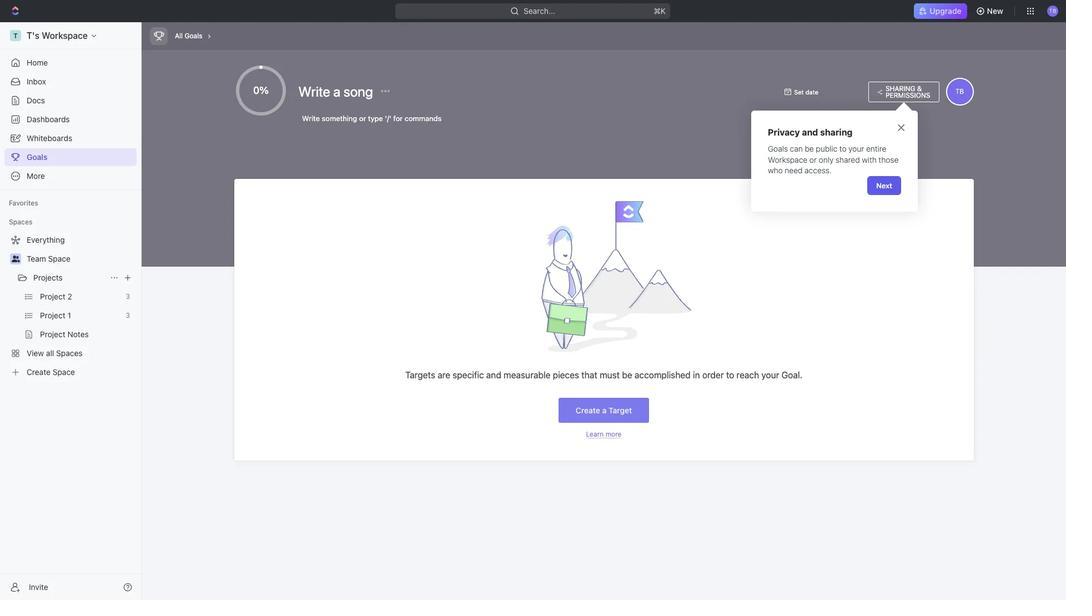 Task type: describe. For each thing, give the bounding box(es) containing it.
entire
[[867, 144, 887, 153]]

invite
[[29, 582, 48, 591]]

project notes link
[[40, 326, 134, 343]]

project 1
[[40, 311, 71, 320]]

project for project 2
[[40, 292, 65, 301]]

accomplished
[[635, 370, 691, 380]]

learn more link
[[587, 430, 622, 439]]

write
[[299, 83, 330, 99]]

1 vertical spatial and
[[487, 370, 502, 380]]

1 horizontal spatial tb button
[[1045, 2, 1062, 20]]

tree inside sidebar navigation
[[4, 231, 137, 381]]

everything
[[27, 235, 65, 244]]

set date button
[[779, 85, 863, 99]]

projects
[[33, 273, 63, 282]]

sharing
[[886, 84, 916, 93]]

are
[[438, 370, 451, 380]]

favorites
[[9, 199, 38, 207]]

upgrade link
[[915, 3, 968, 19]]

or
[[810, 155, 817, 164]]

× button
[[897, 119, 906, 134]]

a
[[333, 83, 341, 99]]

public
[[816, 144, 838, 153]]

0 horizontal spatial to
[[727, 370, 735, 380]]

and inside × dialog
[[803, 127, 819, 137]]

pieces
[[553, 370, 580, 380]]

all goals
[[175, 32, 203, 40]]

team
[[27, 254, 46, 263]]

notes
[[68, 329, 89, 339]]

goals for goals can be public to your entire workspace or only shared with those who need access.
[[768, 144, 788, 153]]

upgrade
[[930, 6, 962, 16]]

docs link
[[4, 92, 137, 109]]

song
[[344, 83, 373, 99]]

project 2
[[40, 292, 72, 301]]

t's workspace, , element
[[10, 30, 21, 41]]

who
[[768, 166, 783, 175]]

whiteboards link
[[4, 129, 137, 147]]

write a song
[[299, 83, 376, 99]]

everything link
[[4, 231, 134, 249]]

view all spaces link
[[4, 344, 134, 362]]

set date
[[795, 88, 819, 95]]

workspace inside sidebar navigation
[[42, 31, 88, 41]]

permissions
[[886, 91, 931, 99]]

1 horizontal spatial tb
[[1050, 7, 1057, 14]]

targets
[[406, 370, 436, 380]]

sharing & permissions
[[886, 84, 931, 99]]

0 horizontal spatial tb
[[956, 87, 965, 96]]

0 horizontal spatial tb button
[[947, 78, 974, 106]]

home link
[[4, 54, 137, 72]]

create space
[[27, 367, 75, 377]]

all
[[46, 348, 54, 358]]

inbox
[[27, 77, 46, 86]]

learn more
[[587, 430, 622, 439]]

goals link
[[4, 148, 137, 166]]

project 2 link
[[40, 288, 121, 306]]

docs
[[27, 96, 45, 105]]

projects link
[[33, 269, 106, 287]]

only
[[819, 155, 834, 164]]

can
[[790, 144, 803, 153]]

team space
[[27, 254, 70, 263]]

view all spaces
[[27, 348, 83, 358]]

privacy and sharing
[[768, 127, 853, 137]]

view
[[27, 348, 44, 358]]

need
[[785, 166, 803, 175]]

whiteboards
[[27, 133, 72, 143]]

goals for goals
[[27, 152, 47, 162]]

1
[[68, 311, 71, 320]]



Task type: vqa. For each thing, say whether or not it's contained in the screenshot.
the bottom "References"
no



Task type: locate. For each thing, give the bounding box(es) containing it.
new button
[[972, 2, 1011, 20]]

space
[[48, 254, 70, 263], [53, 367, 75, 377]]

sidebar navigation
[[0, 22, 144, 600]]

new
[[988, 6, 1004, 16]]

workspace inside goals can be public to your entire workspace or only shared with those who need access.
[[768, 155, 808, 164]]

tb
[[1050, 7, 1057, 14], [956, 87, 965, 96]]

1 project from the top
[[40, 292, 65, 301]]

goal.
[[782, 370, 803, 380]]

2 3 from the top
[[126, 311, 130, 319]]

space down view all spaces link
[[53, 367, 75, 377]]

3 right project 2 link
[[126, 292, 130, 301]]

spaces
[[9, 218, 32, 226], [56, 348, 83, 358]]

and up can
[[803, 127, 819, 137]]

search...
[[524, 6, 556, 16]]

be
[[805, 144, 814, 153], [622, 370, 633, 380]]

inbox link
[[4, 73, 137, 91]]

t's workspace
[[27, 31, 88, 41]]

× dialog
[[752, 111, 918, 212]]

favorites button
[[4, 197, 43, 210]]

1 vertical spatial your
[[762, 370, 780, 380]]

privacy
[[768, 127, 800, 137]]

must
[[600, 370, 620, 380]]

0 vertical spatial to
[[840, 144, 847, 153]]

tb button
[[1045, 2, 1062, 20], [947, 78, 974, 106]]

0 vertical spatial workspace
[[42, 31, 88, 41]]

1 horizontal spatial goals
[[768, 144, 788, 153]]

project left 1
[[40, 311, 65, 320]]

1 vertical spatial to
[[727, 370, 735, 380]]

goals inside sidebar navigation
[[27, 152, 47, 162]]

2
[[68, 292, 72, 301]]

1 vertical spatial space
[[53, 367, 75, 377]]

project for project notes
[[40, 329, 65, 339]]

measurable
[[504, 370, 551, 380]]

t
[[13, 31, 18, 40]]

0 horizontal spatial workspace
[[42, 31, 88, 41]]

3 up the 'project notes' link
[[126, 311, 130, 319]]

1 horizontal spatial and
[[803, 127, 819, 137]]

space inside 'link'
[[53, 367, 75, 377]]

your left goal. at the bottom right of the page
[[762, 370, 780, 380]]

next button
[[868, 176, 902, 195]]

learn
[[587, 430, 604, 439]]

next
[[877, 181, 893, 190]]

workspace up need
[[768, 155, 808, 164]]

0 horizontal spatial and
[[487, 370, 502, 380]]

to up shared
[[840, 144, 847, 153]]

0 vertical spatial space
[[48, 254, 70, 263]]

be inside goals can be public to your entire workspace or only shared with those who need access.
[[805, 144, 814, 153]]

to right "order"
[[727, 370, 735, 380]]

workspace up the home 'link'
[[42, 31, 88, 41]]

project up view all spaces
[[40, 329, 65, 339]]

project
[[40, 292, 65, 301], [40, 311, 65, 320], [40, 329, 65, 339]]

sharing
[[821, 127, 853, 137]]

your inside goals can be public to your entire workspace or only shared with those who need access.
[[849, 144, 865, 153]]

to inside goals can be public to your entire workspace or only shared with those who need access.
[[840, 144, 847, 153]]

0 vertical spatial project
[[40, 292, 65, 301]]

3 project from the top
[[40, 329, 65, 339]]

1 horizontal spatial spaces
[[56, 348, 83, 358]]

spaces inside "tree"
[[56, 348, 83, 358]]

1 vertical spatial project
[[40, 311, 65, 320]]

space for team space
[[48, 254, 70, 263]]

goals can be public to your entire workspace or only shared with those who need access.
[[768, 144, 901, 175]]

1 horizontal spatial your
[[849, 144, 865, 153]]

order
[[703, 370, 724, 380]]

2 vertical spatial project
[[40, 329, 65, 339]]

with
[[862, 155, 877, 164]]

space for create space
[[53, 367, 75, 377]]

3
[[126, 292, 130, 301], [126, 311, 130, 319]]

create space link
[[4, 363, 134, 381]]

spaces up "create space" 'link'
[[56, 348, 83, 358]]

0 vertical spatial tb
[[1050, 7, 1057, 14]]

1 horizontal spatial to
[[840, 144, 847, 153]]

specific
[[453, 370, 484, 380]]

⌘k
[[654, 6, 666, 16]]

project left 2
[[40, 292, 65, 301]]

in
[[693, 370, 700, 380]]

project for project 1
[[40, 311, 65, 320]]

&
[[918, 84, 923, 93]]

3 for 1
[[126, 311, 130, 319]]

targets are specific and measurable pieces that must be accomplished in order to reach your goal.
[[406, 370, 803, 380]]

your up shared
[[849, 144, 865, 153]]

more button
[[4, 167, 137, 185]]

goals inside goals can be public to your entire workspace or only shared with those who need access.
[[768, 144, 788, 153]]

that
[[582, 370, 598, 380]]

more
[[27, 171, 45, 181]]

tree
[[4, 231, 137, 381]]

be up or on the top
[[805, 144, 814, 153]]

0 horizontal spatial spaces
[[9, 218, 32, 226]]

1 vertical spatial be
[[622, 370, 633, 380]]

spaces down favorites button
[[9, 218, 32, 226]]

home
[[27, 58, 48, 67]]

and
[[803, 127, 819, 137], [487, 370, 502, 380]]

0 horizontal spatial your
[[762, 370, 780, 380]]

0 vertical spatial and
[[803, 127, 819, 137]]

t's
[[27, 31, 39, 41]]

create
[[27, 367, 51, 377]]

be right must
[[622, 370, 633, 380]]

1 vertical spatial workspace
[[768, 155, 808, 164]]

reach
[[737, 370, 760, 380]]

dashboards link
[[4, 111, 137, 128]]

more
[[606, 430, 622, 439]]

workspace
[[42, 31, 88, 41], [768, 155, 808, 164]]

all goals link
[[172, 29, 205, 43]]

date
[[806, 88, 819, 95]]

0 vertical spatial your
[[849, 144, 865, 153]]

0 horizontal spatial goals
[[27, 152, 47, 162]]

dashboards
[[27, 114, 70, 124]]

0 horizontal spatial be
[[622, 370, 633, 380]]

1 horizontal spatial workspace
[[768, 155, 808, 164]]

project notes
[[40, 329, 89, 339]]

0 vertical spatial tb button
[[1045, 2, 1062, 20]]

set
[[795, 88, 804, 95]]

team space link
[[27, 250, 134, 268]]

1 vertical spatial tb button
[[947, 78, 974, 106]]

shared
[[836, 155, 860, 164]]

create a target
[[576, 406, 632, 415]]

1 3 from the top
[[126, 292, 130, 301]]

0 vertical spatial be
[[805, 144, 814, 153]]

goals up more
[[27, 152, 47, 162]]

2 project from the top
[[40, 311, 65, 320]]

tree containing everything
[[4, 231, 137, 381]]

goals down privacy
[[768, 144, 788, 153]]

to
[[840, 144, 847, 153], [727, 370, 735, 380]]

those
[[879, 155, 899, 164]]

1 vertical spatial tb
[[956, 87, 965, 96]]

0 vertical spatial spaces
[[9, 218, 32, 226]]

1 vertical spatial 3
[[126, 311, 130, 319]]

project 1 link
[[40, 307, 121, 324]]

goals
[[768, 144, 788, 153], [27, 152, 47, 162]]

space down everything link
[[48, 254, 70, 263]]

3 for 2
[[126, 292, 130, 301]]

access.
[[805, 166, 832, 175]]

and right specific
[[487, 370, 502, 380]]

1 horizontal spatial be
[[805, 144, 814, 153]]

1 vertical spatial spaces
[[56, 348, 83, 358]]

user group image
[[11, 256, 20, 262]]

×
[[897, 119, 906, 134]]

0 vertical spatial 3
[[126, 292, 130, 301]]



